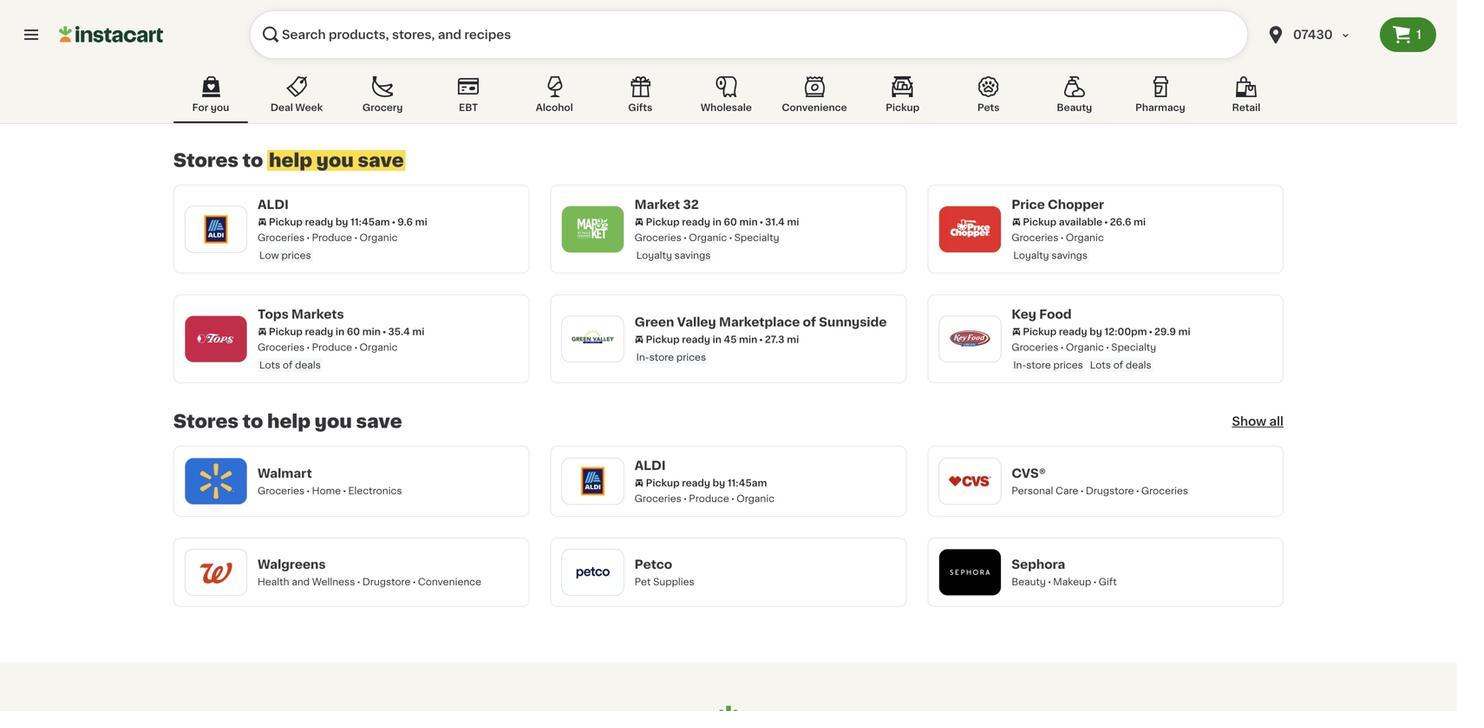 Task type: locate. For each thing, give the bounding box(es) containing it.
pickup inside button
[[886, 103, 920, 112]]

store down key food on the top of the page
[[1027, 361, 1051, 370]]

mi right 31.4
[[787, 217, 800, 227]]

store down the green
[[650, 353, 674, 362]]

convenience inside convenience "button"
[[782, 103, 848, 112]]

produce down the markets
[[312, 343, 352, 352]]

walgreens health and wellness drugstore convenience
[[258, 559, 482, 587]]

pickup ready in 60 min
[[646, 217, 758, 227], [269, 327, 381, 337]]

sephora beauty makeup gift
[[1012, 559, 1117, 587]]

by up groceries organic specialty in-store prices lots of deals at the right of the page
[[1090, 327, 1103, 337]]

by
[[336, 217, 348, 227], [1090, 327, 1103, 337], [713, 479, 726, 488]]

mi right 27.3
[[787, 335, 799, 344]]

produce inside groceries produce organic low prices
[[312, 233, 352, 243]]

aldi logo image for pickup
[[571, 459, 616, 504]]

0 horizontal spatial aldi logo image
[[194, 207, 239, 252]]

you inside button
[[211, 103, 229, 112]]

aldi for 9.6 mi
[[258, 199, 289, 211]]

1 07430 button from the left
[[1256, 10, 1381, 59]]

store
[[650, 353, 674, 362], [1027, 361, 1051, 370]]

aldi up groceries produce organic
[[635, 460, 666, 472]]

1 horizontal spatial drugstore
[[1086, 486, 1135, 496]]

organic inside groceries organic specialty loyalty savings
[[689, 233, 727, 243]]

pickup down the tops
[[269, 327, 303, 337]]

groceries inside groceries produce organic lots of deals
[[258, 343, 305, 352]]

loyalty down pickup available
[[1014, 251, 1050, 260]]

pickup down key food on the top of the page
[[1023, 327, 1057, 337]]

0 vertical spatial drugstore
[[1086, 486, 1135, 496]]

deals down tops markets
[[295, 361, 321, 370]]

0 vertical spatial produce
[[312, 233, 352, 243]]

shop categories tab list
[[174, 73, 1284, 123]]

2 to from the top
[[243, 413, 263, 431]]

by for aldi
[[336, 217, 348, 227]]

0 vertical spatial to
[[243, 151, 263, 170]]

35.4 mi
[[388, 327, 425, 337]]

to
[[243, 151, 263, 170], [243, 413, 263, 431]]

1 horizontal spatial of
[[803, 316, 817, 328]]

specialty down 31.4
[[735, 233, 780, 243]]

0 horizontal spatial store
[[650, 353, 674, 362]]

groceries organic specialty in-store prices lots of deals
[[1012, 343, 1157, 370]]

mi right 9.6
[[415, 217, 428, 227]]

1 vertical spatial to
[[243, 413, 263, 431]]

drugstore right "wellness"
[[363, 577, 411, 587]]

0 horizontal spatial deals
[[295, 361, 321, 370]]

savings down 32
[[675, 251, 711, 260]]

prices down pickup ready in 45 min
[[677, 353, 706, 362]]

2 stores from the top
[[174, 413, 239, 431]]

groceries inside groceries produce organic low prices
[[258, 233, 305, 243]]

key
[[1012, 308, 1037, 321]]

you right for
[[211, 103, 229, 112]]

loyalty down market
[[637, 251, 672, 260]]

specialty inside groceries organic specialty in-store prices lots of deals
[[1112, 343, 1157, 352]]

0 horizontal spatial pickup ready by 11:45am
[[269, 217, 390, 227]]

0 vertical spatial pickup ready by 11:45am
[[269, 217, 390, 227]]

produce up petco pet supplies
[[689, 494, 730, 504]]

pickup up groceries produce organic
[[646, 479, 680, 488]]

1 stores to help you save from the top
[[174, 151, 404, 170]]

of left sunnyside
[[803, 316, 817, 328]]

in- inside groceries organic specialty in-store prices lots of deals
[[1014, 361, 1027, 370]]

save down grocery
[[358, 151, 404, 170]]

0 horizontal spatial lots
[[259, 361, 280, 370]]

1 vertical spatial drugstore
[[363, 577, 411, 587]]

1 loyalty from the left
[[637, 251, 672, 260]]

2 loyalty from the left
[[1014, 251, 1050, 260]]

organic inside groceries produce organic lots of deals
[[360, 343, 398, 352]]

min right 45
[[739, 335, 758, 344]]

stores down 'for you'
[[174, 151, 239, 170]]

specialty down 12:00pm
[[1112, 343, 1157, 352]]

0 vertical spatial stores
[[174, 151, 239, 170]]

general
[[258, 92, 295, 102]]

savings inside groceries organic loyalty savings
[[1052, 251, 1088, 260]]

1 horizontal spatial pickup ready in 60 min
[[646, 217, 758, 227]]

help up walmart
[[267, 413, 311, 431]]

1 vertical spatial 60
[[347, 327, 360, 337]]

0 horizontal spatial 11:45am
[[351, 217, 390, 227]]

pickup ready in 45 min
[[646, 335, 758, 344]]

in- down the green
[[637, 353, 650, 362]]

0 vertical spatial help
[[269, 151, 313, 170]]

savings inside groceries organic specialty loyalty savings
[[675, 251, 711, 260]]

groceries inside family dollar general merchandise essentials groceries
[[423, 92, 470, 102]]

1 stores from the top
[[174, 151, 239, 170]]

stores to help you save down deal
[[174, 151, 404, 170]]

0 horizontal spatial specialty
[[735, 233, 780, 243]]

pickup up 'low'
[[269, 217, 303, 227]]

0 horizontal spatial prices
[[282, 251, 311, 260]]

dairy
[[322, 9, 348, 19]]

beauty
[[1057, 103, 1093, 112], [1012, 577, 1046, 587]]

of down tops markets
[[283, 361, 293, 370]]

lots down pickup ready by 12:00pm
[[1091, 361, 1112, 370]]

organic inside groceries organic specialty in-store prices lots of deals
[[1066, 343, 1105, 352]]

1 vertical spatial specialty
[[1112, 343, 1157, 352]]

produce inside groceries produce organic lots of deals
[[312, 343, 352, 352]]

ready
[[305, 217, 333, 227], [682, 217, 711, 227], [305, 327, 333, 337], [1059, 327, 1088, 337], [682, 335, 711, 344], [682, 479, 711, 488]]

cvs® personal care drugstore groceries
[[1012, 468, 1189, 496]]

loyalty
[[637, 251, 672, 260], [1014, 251, 1050, 260]]

2 stores to help you save from the top
[[174, 413, 402, 431]]

supplies
[[654, 577, 695, 587]]

0 vertical spatial aldi
[[258, 199, 289, 211]]

in left 45
[[713, 335, 722, 344]]

1 horizontal spatial specialty
[[1112, 343, 1157, 352]]

grocery button
[[345, 73, 420, 123]]

wholesale button
[[689, 73, 764, 123]]

1 horizontal spatial prices
[[677, 353, 706, 362]]

1
[[1417, 29, 1422, 41]]

0 vertical spatial pickup ready in 60 min
[[646, 217, 758, 227]]

ready down 32
[[682, 217, 711, 227]]

aldi
[[258, 199, 289, 211], [635, 460, 666, 472]]

ready down the markets
[[305, 327, 333, 337]]

petco logo image
[[571, 550, 616, 595]]

week
[[296, 103, 323, 112]]

specialty for market 32
[[735, 233, 780, 243]]

1 vertical spatial produce
[[312, 343, 352, 352]]

1 horizontal spatial store
[[1027, 361, 1051, 370]]

family dollar general merchandise essentials groceries
[[258, 74, 470, 102]]

you up walmart groceries home electronics
[[315, 413, 352, 431]]

min left 31.4
[[740, 217, 758, 227]]

mi for green valley marketplace of sunnyside
[[787, 335, 799, 344]]

produce for tops markets
[[312, 343, 352, 352]]

pickup ready by 11:45am up groceries produce organic
[[646, 479, 767, 488]]

2 horizontal spatial prices
[[1054, 361, 1084, 370]]

60 up groceries organic specialty loyalty savings
[[724, 217, 737, 227]]

0 vertical spatial you
[[211, 103, 229, 112]]

deals down 12:00pm
[[1126, 361, 1152, 370]]

key food logo image
[[948, 317, 993, 362]]

1 vertical spatial by
[[1090, 327, 1103, 337]]

tab panel containing stores to
[[174, 0, 1284, 607]]

drugstore
[[1086, 486, 1135, 496], [363, 577, 411, 587]]

1 vertical spatial stores
[[174, 413, 239, 431]]

groceries inside groceries organic specialty loyalty savings
[[635, 233, 682, 243]]

of inside groceries organic specialty in-store prices lots of deals
[[1114, 361, 1124, 370]]

deal
[[271, 103, 293, 112]]

2 horizontal spatial of
[[1114, 361, 1124, 370]]

31.4 mi
[[765, 217, 800, 227]]

0 vertical spatial 60
[[724, 217, 737, 227]]

specialty for key food
[[1112, 343, 1157, 352]]

beauty inside sephora beauty makeup gift
[[1012, 577, 1046, 587]]

convenience inside walgreens health and wellness drugstore convenience
[[418, 577, 482, 587]]

pharmacy
[[1136, 103, 1186, 112]]

1 vertical spatial aldi
[[635, 460, 666, 472]]

35.4
[[388, 327, 410, 337]]

prices right 'low'
[[282, 251, 311, 260]]

1 horizontal spatial loyalty
[[1014, 251, 1050, 260]]

to down the general
[[243, 151, 263, 170]]

07430 button
[[1256, 10, 1381, 59], [1266, 10, 1370, 59]]

0 horizontal spatial loyalty
[[637, 251, 672, 260]]

2 deals from the left
[[1126, 361, 1152, 370]]

to up walmart
[[243, 413, 263, 431]]

26.6
[[1110, 217, 1132, 227]]

1 horizontal spatial in-
[[1014, 361, 1027, 370]]

drugstore right care
[[1086, 486, 1135, 496]]

pickup for key food
[[1023, 327, 1057, 337]]

pickup down the green
[[646, 335, 680, 344]]

specialty inside groceries organic specialty loyalty savings
[[735, 233, 780, 243]]

ready up groceries produce organic low prices
[[305, 217, 333, 227]]

pickup down price
[[1023, 217, 1057, 227]]

27.3 mi
[[765, 335, 799, 344]]

groceries
[[423, 92, 470, 102], [258, 233, 305, 243], [635, 233, 682, 243], [1012, 233, 1059, 243], [258, 343, 305, 352], [1012, 343, 1059, 352], [258, 486, 305, 496], [1142, 486, 1189, 496], [635, 494, 682, 504]]

pickup ready by 12:00pm
[[1023, 327, 1148, 337]]

beauty down sephora
[[1012, 577, 1046, 587]]

lots inside groceries organic specialty in-store prices lots of deals
[[1091, 361, 1112, 370]]

pickup for price chopper
[[1023, 217, 1057, 227]]

in-
[[637, 353, 650, 362], [1014, 361, 1027, 370]]

1 vertical spatial beauty
[[1012, 577, 1046, 587]]

tops
[[258, 308, 289, 321]]

2 savings from the left
[[1052, 251, 1088, 260]]

2 lots from the left
[[1091, 361, 1112, 370]]

organic inside groceries produce organic low prices
[[360, 233, 398, 243]]

0 vertical spatial convenience
[[782, 103, 848, 112]]

low
[[259, 251, 279, 260]]

ready down the valley at the left
[[682, 335, 711, 344]]

walgreens logo image
[[194, 550, 239, 595]]

1 horizontal spatial pickup ready by 11:45am
[[646, 479, 767, 488]]

stores to help you save
[[174, 151, 404, 170], [174, 413, 402, 431]]

beauty inside button
[[1057, 103, 1093, 112]]

show
[[1233, 416, 1267, 428]]

0 horizontal spatial savings
[[675, 251, 711, 260]]

green valley marketplace of sunnyside
[[635, 316, 887, 328]]

1 horizontal spatial convenience
[[782, 103, 848, 112]]

deals inside groceries produce organic lots of deals
[[295, 361, 321, 370]]

convenience
[[782, 103, 848, 112], [418, 577, 482, 587]]

produce up the markets
[[312, 233, 352, 243]]

deals inside groceries organic specialty in-store prices lots of deals
[[1126, 361, 1152, 370]]

help down 'deal week'
[[269, 151, 313, 170]]

pickup left pets
[[886, 103, 920, 112]]

lots down the tops
[[259, 361, 280, 370]]

1 horizontal spatial lots
[[1091, 361, 1112, 370]]

of
[[803, 316, 817, 328], [283, 361, 293, 370], [1114, 361, 1124, 370]]

in up groceries produce organic lots of deals
[[336, 327, 345, 337]]

1 deals from the left
[[295, 361, 321, 370]]

aldi logo image
[[194, 207, 239, 252], [571, 459, 616, 504]]

groceries inside groceries organic loyalty savings
[[1012, 233, 1059, 243]]

1 savings from the left
[[675, 251, 711, 260]]

0 horizontal spatial beauty
[[1012, 577, 1046, 587]]

gifts
[[629, 103, 653, 112]]

1 vertical spatial pickup ready by 11:45am
[[646, 479, 767, 488]]

0 horizontal spatial of
[[283, 361, 293, 370]]

in- down key
[[1014, 361, 1027, 370]]

1 vertical spatial convenience
[[418, 577, 482, 587]]

ready for market 32
[[682, 217, 711, 227]]

1 vertical spatial help
[[267, 413, 311, 431]]

0 horizontal spatial drugstore
[[363, 577, 411, 587]]

instacart image
[[59, 24, 163, 45]]

0 vertical spatial stores to help you save
[[174, 151, 404, 170]]

11:45am left 9.6
[[351, 217, 390, 227]]

1 vertical spatial aldi logo image
[[571, 459, 616, 504]]

1 horizontal spatial aldi
[[635, 460, 666, 472]]

price chopper logo image
[[948, 207, 993, 252]]

groceries inside groceries organic specialty in-store prices lots of deals
[[1012, 343, 1059, 352]]

0 horizontal spatial 60
[[347, 327, 360, 337]]

groceries for groceries produce organic
[[635, 494, 682, 504]]

0 horizontal spatial aldi
[[258, 199, 289, 211]]

health
[[258, 577, 289, 587]]

help
[[269, 151, 313, 170], [267, 413, 311, 431]]

1 vertical spatial stores to help you save
[[174, 413, 402, 431]]

pickup
[[886, 103, 920, 112], [269, 217, 303, 227], [646, 217, 680, 227], [1023, 217, 1057, 227], [269, 327, 303, 337], [1023, 327, 1057, 337], [646, 335, 680, 344], [646, 479, 680, 488]]

0 vertical spatial beauty
[[1057, 103, 1093, 112]]

loyalty inside groceries organic specialty loyalty savings
[[637, 251, 672, 260]]

ready down food
[[1059, 327, 1088, 337]]

lots
[[259, 361, 280, 370], [1091, 361, 1112, 370]]

stores
[[174, 151, 239, 170], [174, 413, 239, 431]]

0 vertical spatial by
[[336, 217, 348, 227]]

drugstore inside cvs® personal care drugstore groceries
[[1086, 486, 1135, 496]]

prices down pickup ready by 12:00pm
[[1054, 361, 1084, 370]]

1 vertical spatial pickup ready in 60 min
[[269, 327, 381, 337]]

1 lots from the left
[[259, 361, 280, 370]]

1 vertical spatial 11:45am
[[728, 479, 767, 488]]

2 horizontal spatial by
[[1090, 327, 1103, 337]]

mi right 26.6
[[1134, 217, 1146, 227]]

prices
[[282, 251, 311, 260], [677, 353, 706, 362], [1054, 361, 1084, 370]]

0 vertical spatial specialty
[[735, 233, 780, 243]]

deals
[[295, 361, 321, 370], [1126, 361, 1152, 370]]

pickup down market 32
[[646, 217, 680, 227]]

lots inside groceries produce organic lots of deals
[[259, 361, 280, 370]]

groceries for groceries organic specialty loyalty savings
[[635, 233, 682, 243]]

None search field
[[250, 10, 1249, 59]]

cvs®
[[1012, 468, 1046, 480]]

aldi up 'low'
[[258, 199, 289, 211]]

1 horizontal spatial aldi logo image
[[571, 459, 616, 504]]

1 horizontal spatial beauty
[[1057, 103, 1093, 112]]

12:00pm
[[1105, 327, 1148, 337]]

market 32 logo image
[[571, 207, 616, 252]]

retail button
[[1210, 73, 1284, 123]]

2 vertical spatial by
[[713, 479, 726, 488]]

1 horizontal spatial 11:45am
[[728, 479, 767, 488]]

tops markets
[[258, 308, 344, 321]]

0 horizontal spatial convenience
[[418, 577, 482, 587]]

45
[[724, 335, 737, 344]]

pickup ready in 60 min down 32
[[646, 217, 758, 227]]

produce
[[312, 233, 352, 243], [312, 343, 352, 352], [689, 494, 730, 504]]

0 vertical spatial aldi logo image
[[194, 207, 239, 252]]

min for 32
[[740, 217, 758, 227]]

ebt button
[[431, 73, 506, 123]]

0 vertical spatial save
[[358, 151, 404, 170]]

by up groceries produce organic low prices
[[336, 217, 348, 227]]

1 horizontal spatial savings
[[1052, 251, 1088, 260]]

mi
[[415, 217, 428, 227], [787, 217, 800, 227], [1134, 217, 1146, 227], [413, 327, 425, 337], [1179, 327, 1191, 337], [787, 335, 799, 344]]

essentials
[[367, 92, 416, 102]]

1 horizontal spatial deals
[[1126, 361, 1152, 370]]

min for markets
[[363, 327, 381, 337]]

aldi for pickup ready by 11:45am
[[635, 460, 666, 472]]

beauty left "pharmacy"
[[1057, 103, 1093, 112]]

min left 35.4
[[363, 327, 381, 337]]

1 horizontal spatial 60
[[724, 217, 737, 227]]

mi right 35.4
[[413, 327, 425, 337]]

groceries for groceries produce organic lots of deals
[[258, 343, 305, 352]]

min for valley
[[739, 335, 758, 344]]

0 horizontal spatial pickup ready in 60 min
[[269, 327, 381, 337]]

savings down pickup available
[[1052, 251, 1088, 260]]

stores up "walmart logo"
[[174, 413, 239, 431]]

pickup ready by 11:45am up groceries produce organic low prices
[[269, 217, 390, 227]]

min
[[740, 217, 758, 227], [363, 327, 381, 337], [739, 335, 758, 344]]

by up groceries produce organic
[[713, 479, 726, 488]]

Search field
[[250, 10, 1249, 59]]

mi for aldi
[[415, 217, 428, 227]]

mi right 29.9
[[1179, 327, 1191, 337]]

deal week button
[[260, 73, 334, 123]]

you down week
[[317, 151, 354, 170]]

walgreens
[[258, 559, 326, 571]]

save up the electronics
[[356, 413, 402, 431]]

market
[[635, 199, 680, 211]]

0 horizontal spatial by
[[336, 217, 348, 227]]

savings
[[675, 251, 711, 260], [1052, 251, 1088, 260]]

60 for 32
[[724, 217, 737, 227]]

groceries produce organic lots of deals
[[258, 343, 398, 370]]

stores to help you save up walmart
[[174, 413, 402, 431]]

store inside groceries organic specialty in-store prices lots of deals
[[1027, 361, 1051, 370]]

11:45am up groceries produce organic
[[728, 479, 767, 488]]

pickup ready in 60 min down the markets
[[269, 327, 381, 337]]

tab panel
[[174, 0, 1284, 607]]

60 up groceries produce organic lots of deals
[[347, 327, 360, 337]]

in up groceries organic specialty loyalty savings
[[713, 217, 722, 227]]

of down 12:00pm
[[1114, 361, 1124, 370]]

ebt
[[459, 103, 478, 112]]



Task type: vqa. For each thing, say whether or not it's contained in the screenshot.
KIRKLAND associated with Stock,
no



Task type: describe. For each thing, give the bounding box(es) containing it.
1 button
[[1381, 17, 1437, 52]]

walmart
[[258, 468, 312, 480]]

pickup for aldi
[[269, 217, 303, 227]]

60 for markets
[[347, 327, 360, 337]]

gifts button
[[603, 73, 678, 123]]

groceries for groceries produce organic low prices
[[258, 233, 305, 243]]

personal
[[1012, 486, 1054, 496]]

home
[[312, 486, 341, 496]]

petco pet supplies
[[635, 559, 695, 587]]

by for key food
[[1090, 327, 1103, 337]]

petco
[[635, 559, 673, 571]]

groceries for groceries organic loyalty savings
[[1012, 233, 1059, 243]]

pickup for tops markets
[[269, 327, 303, 337]]

0 vertical spatial 11:45am
[[351, 217, 390, 227]]

mi for price chopper
[[1134, 217, 1146, 227]]

cvs® logo image
[[948, 459, 993, 504]]

in-store prices
[[637, 353, 706, 362]]

1 vertical spatial save
[[356, 413, 402, 431]]

0 horizontal spatial in-
[[637, 353, 650, 362]]

alcohol button
[[517, 73, 592, 123]]

price chopper
[[1012, 199, 1105, 211]]

pickup ready in 60 min for tops markets
[[269, 327, 381, 337]]

groceries organic specialty loyalty savings
[[635, 233, 780, 260]]

wholesale
[[701, 103, 752, 112]]

mi for tops markets
[[413, 327, 425, 337]]

drugstore inside walgreens health and wellness drugstore convenience
[[363, 577, 411, 587]]

29.9 mi
[[1155, 327, 1191, 337]]

sunnyside
[[819, 316, 887, 328]]

pets button
[[952, 73, 1026, 123]]

walmart logo image
[[194, 459, 239, 504]]

deli
[[258, 9, 276, 19]]

groceries for groceries organic specialty in-store prices lots of deals
[[1012, 343, 1059, 352]]

walmart groceries home electronics
[[258, 468, 402, 496]]

marketplace
[[719, 316, 800, 328]]

price
[[1012, 199, 1045, 211]]

31.4
[[765, 217, 785, 227]]

produce for aldi
[[312, 233, 352, 243]]

in for 32
[[713, 217, 722, 227]]

prices inside groceries organic specialty in-store prices lots of deals
[[1054, 361, 1084, 370]]

07430
[[1294, 29, 1333, 41]]

chopper
[[1048, 199, 1105, 211]]

ready for key food
[[1059, 327, 1088, 337]]

groceries inside walmart groceries home electronics
[[258, 486, 305, 496]]

and
[[292, 577, 310, 587]]

family
[[258, 74, 300, 86]]

aldi logo image for 9.6
[[194, 207, 239, 252]]

makeup
[[1054, 577, 1092, 587]]

dollar
[[303, 74, 342, 86]]

in for valley
[[713, 335, 722, 344]]

pickup for green valley marketplace of sunnyside
[[646, 335, 680, 344]]

2 07430 button from the left
[[1266, 10, 1370, 59]]

key food
[[1012, 308, 1072, 321]]

care
[[1056, 486, 1079, 496]]

sephora logo image
[[948, 550, 993, 595]]

mi for market 32
[[787, 217, 800, 227]]

for you
[[192, 103, 229, 112]]

grocery
[[363, 103, 403, 112]]

pickup for market 32
[[646, 217, 680, 227]]

groceries inside cvs® personal care drugstore groceries
[[1142, 486, 1189, 496]]

ready for aldi
[[305, 217, 333, 227]]

show all button
[[1233, 413, 1284, 430]]

pet
[[635, 577, 651, 587]]

pickup ready in 60 min for market 32
[[646, 217, 758, 227]]

1 to from the top
[[243, 151, 263, 170]]

green valley marketplace of sunnyside logo image
[[571, 317, 616, 362]]

pharmacy button
[[1124, 73, 1198, 123]]

tops markets logo image
[[194, 317, 239, 362]]

pickup button
[[866, 73, 940, 123]]

groceries produce organic
[[635, 494, 775, 504]]

ready for tops markets
[[305, 327, 333, 337]]

1 vertical spatial you
[[317, 151, 354, 170]]

all
[[1270, 416, 1284, 428]]

loyalty inside groceries organic loyalty savings
[[1014, 251, 1050, 260]]

2 vertical spatial you
[[315, 413, 352, 431]]

available
[[1059, 217, 1103, 227]]

for you button
[[174, 73, 248, 123]]

2 vertical spatial produce
[[689, 494, 730, 504]]

deli pantry dairy
[[258, 9, 348, 19]]

9.6
[[398, 217, 413, 227]]

9.6 mi
[[398, 217, 428, 227]]

32
[[683, 199, 699, 211]]

for
[[192, 103, 208, 112]]

green
[[635, 316, 675, 328]]

retail
[[1233, 103, 1261, 112]]

1 horizontal spatial by
[[713, 479, 726, 488]]

convenience button
[[775, 73, 854, 123]]

mi for key food
[[1179, 327, 1191, 337]]

alcohol
[[536, 103, 573, 112]]

groceries produce organic low prices
[[258, 233, 398, 260]]

beauty button
[[1038, 73, 1112, 123]]

merchandise
[[298, 92, 360, 102]]

pets
[[978, 103, 1000, 112]]

of inside groceries produce organic lots of deals
[[283, 361, 293, 370]]

wellness
[[312, 577, 355, 587]]

organic inside groceries organic loyalty savings
[[1066, 233, 1105, 243]]

deal week
[[271, 103, 323, 112]]

groceries organic loyalty savings
[[1012, 233, 1105, 260]]

pickup available
[[1023, 217, 1103, 227]]

markets
[[292, 308, 344, 321]]

food
[[1040, 308, 1072, 321]]

in for markets
[[336, 327, 345, 337]]

prices inside groceries produce organic low prices
[[282, 251, 311, 260]]

ready for green valley marketplace of sunnyside
[[682, 335, 711, 344]]

valley
[[677, 316, 717, 328]]

show all
[[1233, 416, 1284, 428]]

29.9
[[1155, 327, 1177, 337]]

market 32
[[635, 199, 699, 211]]

gift
[[1099, 577, 1117, 587]]

pantry
[[284, 9, 315, 19]]

27.3
[[765, 335, 785, 344]]

ready up groceries produce organic
[[682, 479, 711, 488]]

26.6 mi
[[1110, 217, 1146, 227]]



